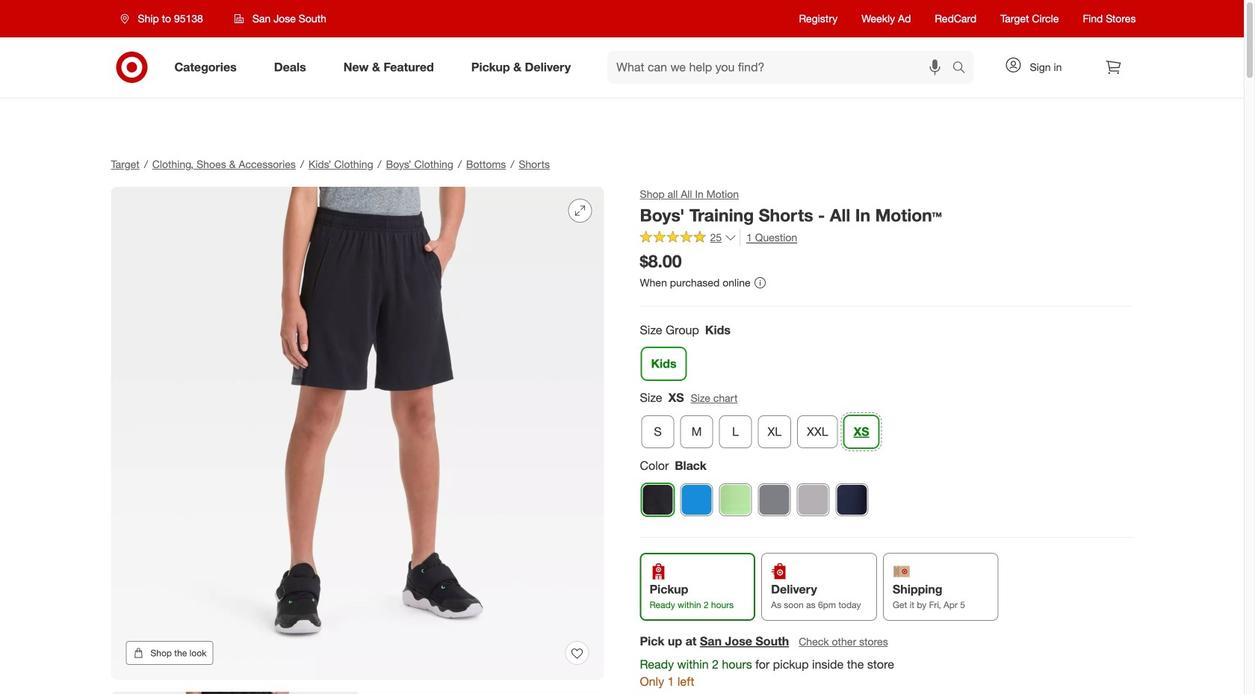 Task type: vqa. For each thing, say whether or not it's contained in the screenshot.
"group"
yes



Task type: describe. For each thing, give the bounding box(es) containing it.
2 group from the top
[[639, 389, 1133, 455]]

blue image
[[681, 484, 713, 516]]

boys' training shorts - all in motion™, 1 of 5 image
[[111, 187, 604, 680]]

light gray image
[[798, 484, 829, 516]]

black image
[[642, 484, 674, 516]]

What can we help you find? suggestions appear below search field
[[608, 51, 956, 84]]

navy blue image
[[837, 484, 868, 516]]



Task type: locate. For each thing, give the bounding box(es) containing it.
group
[[639, 322, 1133, 387], [639, 389, 1133, 455]]

1 vertical spatial group
[[639, 389, 1133, 455]]

image gallery element
[[111, 187, 604, 694]]

green image
[[720, 484, 752, 516]]

heather black image
[[759, 484, 790, 516]]

1 group from the top
[[639, 322, 1133, 387]]

0 vertical spatial group
[[639, 322, 1133, 387]]



